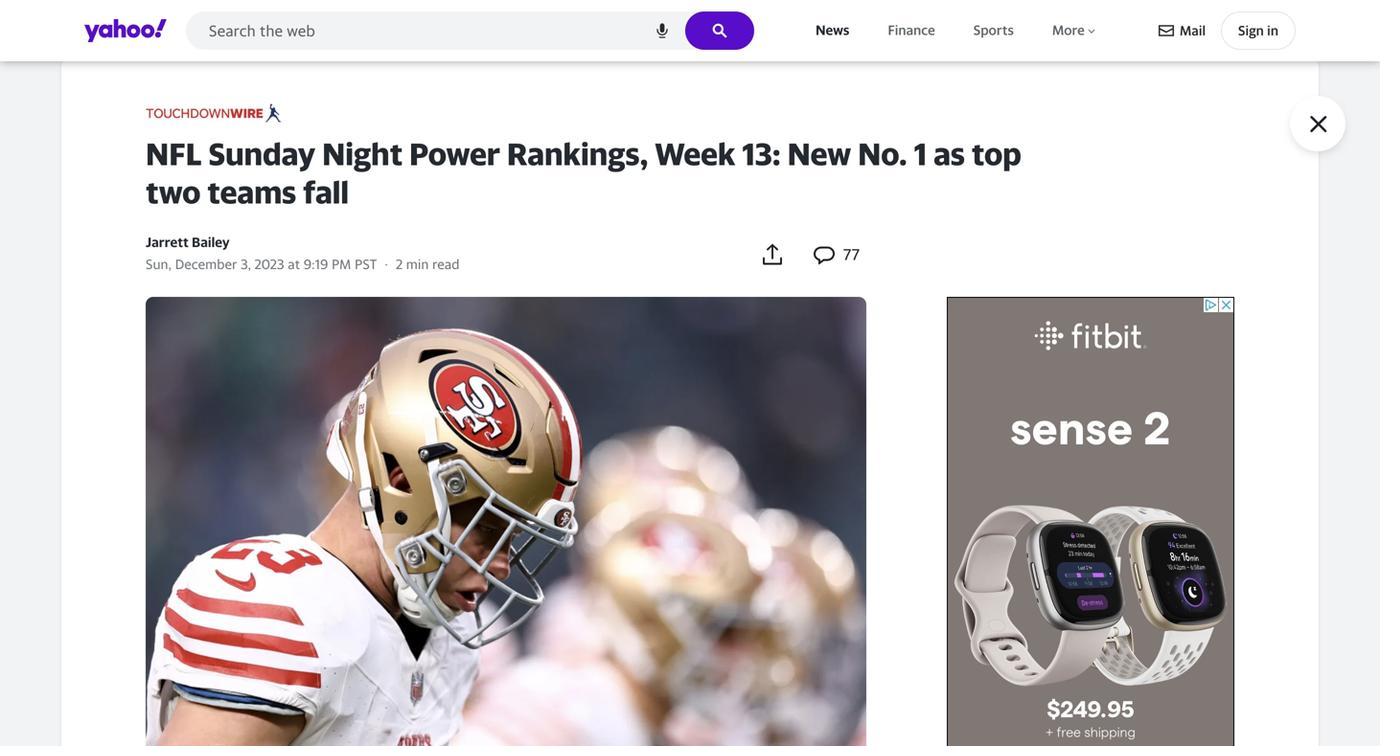Task type: vqa. For each thing, say whether or not it's contained in the screenshot.
the right to
no



Task type: describe. For each thing, give the bounding box(es) containing it.
sign in link
[[1221, 12, 1296, 50]]

news link
[[812, 18, 853, 43]]

77 link
[[813, 241, 860, 268]]

2023
[[254, 256, 284, 272]]

nfl sunday night power rankings, week 13: new no. 1 as top two teams fall article
[[146, 99, 1254, 747]]

sign
[[1238, 23, 1264, 38]]

no.
[[858, 136, 907, 172]]

·
[[385, 256, 388, 272]]

jarrett bailey sun, december 3, 2023 at 9:19 pm pst · 2 min read
[[146, 234, 459, 272]]

0 vertical spatial advertisement region
[[225, 0, 1155, 34]]

finance link
[[884, 18, 939, 43]]

2
[[396, 256, 403, 272]]

december
[[175, 256, 237, 272]]

more button
[[1048, 18, 1101, 43]]

nfl sunday night power rankings, week 13: new no. 1 as top two teams fall
[[146, 136, 1021, 210]]

read
[[432, 256, 459, 272]]

advertisement region inside the nfl sunday night power rankings, week 13: new no. 1 as top two teams fall 'article'
[[947, 297, 1234, 747]]

top
[[972, 136, 1021, 172]]

night
[[322, 136, 403, 172]]

sports link
[[970, 18, 1018, 43]]

min
[[406, 256, 429, 272]]

in
[[1267, 23, 1278, 38]]

sunday
[[209, 136, 316, 172]]

search image
[[712, 23, 727, 38]]

touchdown wire image
[[146, 99, 282, 127]]

at
[[288, 256, 300, 272]]

jarrett
[[146, 234, 189, 250]]

mail link
[[1159, 13, 1206, 48]]

finance
[[888, 22, 935, 38]]



Task type: locate. For each thing, give the bounding box(es) containing it.
mail
[[1180, 23, 1206, 38]]

power
[[409, 136, 500, 172]]

toolbar
[[1159, 12, 1296, 50]]

pst
[[355, 256, 377, 272]]

pm
[[332, 256, 351, 272]]

sports
[[973, 22, 1014, 38]]

13:
[[742, 136, 781, 172]]

sun,
[[146, 256, 172, 272]]

toolbar containing mail
[[1159, 12, 1296, 50]]

bailey
[[192, 234, 230, 250]]

rankings,
[[507, 136, 648, 172]]

sign in
[[1238, 23, 1278, 38]]

more
[[1052, 22, 1085, 38]]

None search field
[[186, 12, 754, 56]]

fall
[[303, 174, 349, 210]]

news
[[816, 22, 849, 38]]

nfl
[[146, 136, 202, 172]]

advertisement region
[[225, 0, 1155, 34], [947, 297, 1234, 747]]

week
[[655, 136, 735, 172]]

as
[[934, 136, 965, 172]]

teams
[[207, 174, 296, 210]]

9:19
[[304, 256, 328, 272]]

3,
[[241, 256, 251, 272]]

two
[[146, 174, 201, 210]]

new
[[787, 136, 851, 172]]

1 vertical spatial advertisement region
[[947, 297, 1234, 747]]

1
[[914, 136, 927, 172]]

Search query text field
[[186, 12, 754, 50]]

77
[[843, 245, 860, 263]]



